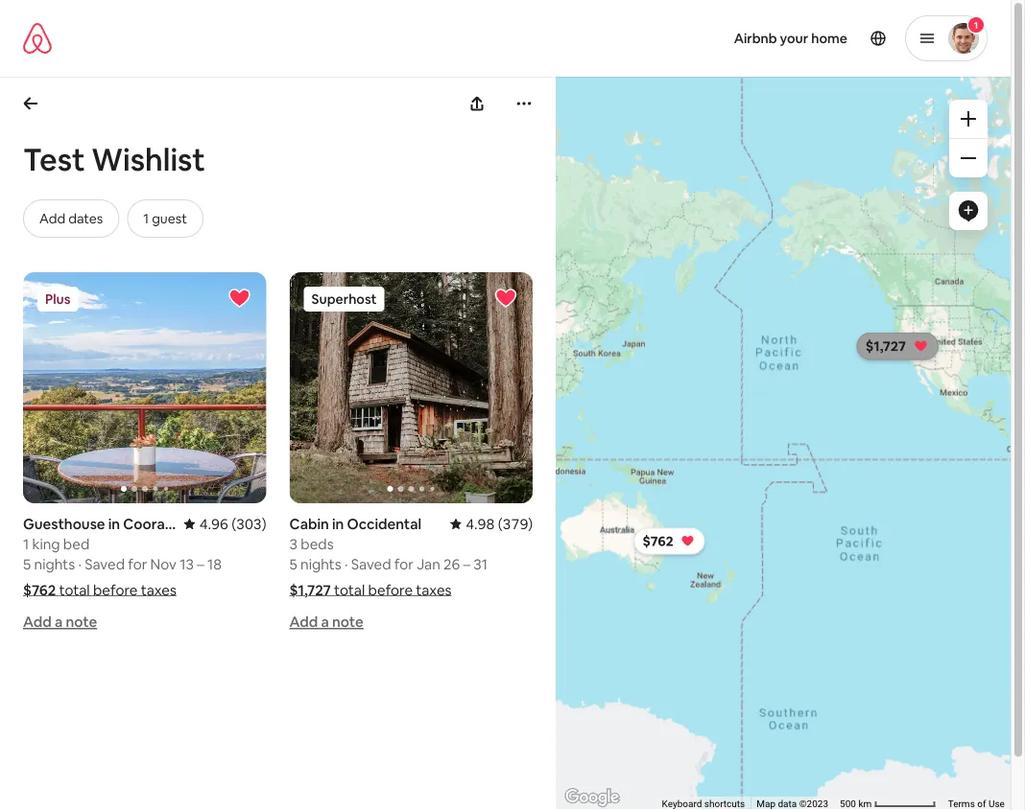 Task type: describe. For each thing, give the bounding box(es) containing it.
$1,727 inside cabin in occidental 3 beds 5 nights · saved for jan 26 – 31 $1,727 total before taxes
[[289, 581, 331, 600]]

jan
[[417, 555, 440, 574]]

taxes inside cabin in occidental 3 beds 5 nights · saved for jan 26 – 31 $1,727 total before taxes
[[416, 581, 452, 600]]

13
[[180, 555, 194, 574]]

your
[[780, 30, 808, 47]]

google image
[[561, 786, 624, 811]]

group for 4.98 (379)
[[289, 273, 533, 504]]

5 inside 1 king bed 5 nights · saved for nov 13 – 18 $762 total before taxes
[[23, 555, 31, 574]]

· inside 1 king bed 5 nights · saved for nov 13 – 18 $762 total before taxes
[[78, 555, 81, 574]]

18
[[207, 555, 222, 574]]

add inside dropdown button
[[39, 210, 65, 227]]

500 km button
[[834, 798, 942, 811]]

1 king bed 5 nights · saved for nov 13 – 18 $762 total before taxes
[[23, 535, 222, 600]]

in
[[332, 515, 344, 534]]

4.96
[[199, 515, 228, 534]]

keyboard
[[662, 799, 702, 811]]

zoom in image
[[961, 111, 976, 127]]

1 guest button
[[127, 200, 203, 238]]

shortcuts
[[704, 799, 745, 811]]

note for $1,727
[[332, 613, 364, 632]]

of
[[977, 799, 986, 811]]

4.98 (379)
[[466, 515, 533, 534]]

3
[[289, 535, 298, 554]]

wishlist
[[91, 139, 205, 179]]

nov
[[150, 555, 176, 574]]

$762 inside button
[[643, 533, 673, 550]]

note for before
[[66, 613, 97, 632]]

a for $1,727
[[321, 613, 329, 632]]

cabin
[[289, 515, 329, 534]]

total inside 1 king bed 5 nights · saved for nov 13 – 18 $762 total before taxes
[[59, 581, 90, 600]]

1 guest
[[143, 210, 187, 227]]

add dates
[[39, 210, 103, 227]]

add for cabin in occidental 3 beds 5 nights · saved for jan 26 – 31 $1,727 total before taxes
[[289, 613, 318, 632]]

1 button
[[905, 15, 988, 61]]

· inside cabin in occidental 3 beds 5 nights · saved for jan 26 – 31 $1,727 total before taxes
[[345, 555, 348, 574]]

(379)
[[498, 515, 533, 534]]

saved inside 1 king bed 5 nights · saved for nov 13 – 18 $762 total before taxes
[[85, 555, 125, 574]]

guest
[[152, 210, 187, 227]]

terms
[[948, 799, 975, 811]]

4.96 (303)
[[199, 515, 266, 534]]

500 km
[[840, 799, 874, 811]]

map data ©2023
[[757, 799, 828, 811]]

dates
[[68, 210, 103, 227]]

add a place to the map image
[[957, 200, 980, 223]]

data
[[778, 799, 797, 811]]

airbnb your home link
[[722, 18, 859, 59]]

1 for 1
[[974, 19, 978, 31]]

occidental
[[347, 515, 421, 534]]

nights inside cabin in occidental 3 beds 5 nights · saved for jan 26 – 31 $1,727 total before taxes
[[301, 555, 341, 574]]



Task type: locate. For each thing, give the bounding box(es) containing it.
1 horizontal spatial ·
[[345, 555, 348, 574]]

1 horizontal spatial taxes
[[416, 581, 452, 600]]

saved down occidental
[[351, 555, 391, 574]]

0 horizontal spatial –
[[197, 555, 204, 574]]

bed
[[63, 535, 90, 554]]

1
[[974, 19, 978, 31], [143, 210, 149, 227], [23, 535, 29, 554]]

taxes
[[141, 581, 176, 600], [416, 581, 452, 600]]

1 horizontal spatial $1,727
[[866, 338, 906, 355]]

add dates button
[[23, 200, 119, 238]]

add a note button
[[23, 613, 97, 632], [289, 613, 364, 632]]

add
[[39, 210, 65, 227], [23, 613, 52, 632], [289, 613, 318, 632]]

remove from wishlist: cabin in occidental image
[[494, 287, 517, 310]]

group
[[23, 273, 266, 504], [289, 273, 533, 504]]

0 horizontal spatial saved
[[85, 555, 125, 574]]

1 a from the left
[[55, 613, 63, 632]]

·
[[78, 555, 81, 574], [345, 555, 348, 574]]

2 for from the left
[[394, 555, 414, 574]]

1 5 from the left
[[23, 555, 31, 574]]

a
[[55, 613, 63, 632], [321, 613, 329, 632]]

1 group from the left
[[23, 273, 266, 504]]

test
[[23, 139, 85, 179]]

a down king
[[55, 613, 63, 632]]

0 horizontal spatial ·
[[78, 555, 81, 574]]

2 nights from the left
[[301, 555, 341, 574]]

0 horizontal spatial nights
[[34, 555, 75, 574]]

1 horizontal spatial note
[[332, 613, 364, 632]]

taxes inside 1 king bed 5 nights · saved for nov 13 – 18 $762 total before taxes
[[141, 581, 176, 600]]

nights down beds
[[301, 555, 341, 574]]

5 inside cabin in occidental 3 beds 5 nights · saved for jan 26 – 31 $1,727 total before taxes
[[289, 555, 297, 574]]

use
[[989, 799, 1005, 811]]

for inside cabin in occidental 3 beds 5 nights · saved for jan 26 – 31 $1,727 total before taxes
[[394, 555, 414, 574]]

2 – from the left
[[463, 555, 470, 574]]

2 add a note button from the left
[[289, 613, 364, 632]]

1 · from the left
[[78, 555, 81, 574]]

1 inside 1 king bed 5 nights · saved for nov 13 – 18 $762 total before taxes
[[23, 535, 29, 554]]

for
[[128, 555, 147, 574], [394, 555, 414, 574]]

1 – from the left
[[197, 555, 204, 574]]

1 horizontal spatial for
[[394, 555, 414, 574]]

taxes down jan
[[416, 581, 452, 600]]

– left "31"
[[463, 555, 470, 574]]

1 horizontal spatial –
[[463, 555, 470, 574]]

1 up zoom in image
[[974, 19, 978, 31]]

1 horizontal spatial nights
[[301, 555, 341, 574]]

cabin in occidental 3 beds 5 nights · saved for jan 26 – 31 $1,727 total before taxes
[[289, 515, 488, 600]]

add a note button down beds
[[289, 613, 364, 632]]

0 horizontal spatial 5
[[23, 555, 31, 574]]

2 note from the left
[[332, 613, 364, 632]]

· down occidental
[[345, 555, 348, 574]]

add a note for $762
[[23, 613, 97, 632]]

terms of use
[[948, 799, 1005, 811]]

0 vertical spatial $1,727
[[866, 338, 906, 355]]

26
[[443, 555, 460, 574]]

0 horizontal spatial total
[[59, 581, 90, 600]]

$1,727
[[866, 338, 906, 355], [289, 581, 331, 600]]

2 add a note from the left
[[289, 613, 364, 632]]

1 inside profile element
[[974, 19, 978, 31]]

0 horizontal spatial $762
[[23, 581, 56, 600]]

2 5 from the left
[[289, 555, 297, 574]]

–
[[197, 555, 204, 574], [463, 555, 470, 574]]

1 left guest on the left of the page
[[143, 210, 149, 227]]

1 horizontal spatial saved
[[351, 555, 391, 574]]

2 group from the left
[[289, 273, 533, 504]]

0 horizontal spatial $1,727
[[289, 581, 331, 600]]

1 note from the left
[[66, 613, 97, 632]]

1 for from the left
[[128, 555, 147, 574]]

31
[[473, 555, 488, 574]]

nights inside 1 king bed 5 nights · saved for nov 13 – 18 $762 total before taxes
[[34, 555, 75, 574]]

0 vertical spatial $762
[[643, 533, 673, 550]]

2 total from the left
[[334, 581, 365, 600]]

king
[[32, 535, 60, 554]]

0 horizontal spatial group
[[23, 273, 266, 504]]

test wishlist
[[23, 139, 205, 179]]

remove from wishlist: guesthouse in coorabell image
[[228, 287, 251, 310]]

1 horizontal spatial group
[[289, 273, 533, 504]]

note
[[66, 613, 97, 632], [332, 613, 364, 632]]

map
[[757, 799, 776, 811]]

$762 button
[[634, 528, 705, 555]]

nights down king
[[34, 555, 75, 574]]

airbnb your home
[[734, 30, 847, 47]]

1 vertical spatial $1,727
[[289, 581, 331, 600]]

before inside 1 king bed 5 nights · saved for nov 13 – 18 $762 total before taxes
[[93, 581, 138, 600]]

add a note for $1,727
[[289, 613, 364, 632]]

1 saved from the left
[[85, 555, 125, 574]]

1 horizontal spatial add a note button
[[289, 613, 364, 632]]

for left jan
[[394, 555, 414, 574]]

1 horizontal spatial 1
[[143, 210, 149, 227]]

2 before from the left
[[368, 581, 413, 600]]

2 saved from the left
[[351, 555, 391, 574]]

4.98
[[466, 515, 495, 534]]

1 total from the left
[[59, 581, 90, 600]]

keyboard shortcuts
[[662, 799, 745, 811]]

1 nights from the left
[[34, 555, 75, 574]]

taxes down nov
[[141, 581, 176, 600]]

group for 4.96 (303)
[[23, 273, 266, 504]]

1 left king
[[23, 535, 29, 554]]

before
[[93, 581, 138, 600], [368, 581, 413, 600]]

km
[[859, 799, 872, 811]]

add for 1 king bed 5 nights · saved for nov 13 – 18 $762 total before taxes
[[23, 613, 52, 632]]

4.98 out of 5 average rating,  379 reviews image
[[450, 515, 533, 534]]

$1,727 button
[[858, 333, 938, 360]]

2 · from the left
[[345, 555, 348, 574]]

google map
including 2 saved stays. region
[[496, 0, 1025, 811]]

for inside 1 king bed 5 nights · saved for nov 13 – 18 $762 total before taxes
[[128, 555, 147, 574]]

saved down bed
[[85, 555, 125, 574]]

before inside cabin in occidental 3 beds 5 nights · saved for jan 26 – 31 $1,727 total before taxes
[[368, 581, 413, 600]]

note down 1 king bed 5 nights · saved for nov 13 – 18 $762 total before taxes
[[66, 613, 97, 632]]

home
[[811, 30, 847, 47]]

0 horizontal spatial note
[[66, 613, 97, 632]]

add a note down beds
[[289, 613, 364, 632]]

note down cabin in occidental 3 beds 5 nights · saved for jan 26 – 31 $1,727 total before taxes
[[332, 613, 364, 632]]

©2023
[[799, 799, 828, 811]]

airbnb
[[734, 30, 777, 47]]

add down the 3
[[289, 613, 318, 632]]

– inside 1 king bed 5 nights · saved for nov 13 – 18 $762 total before taxes
[[197, 555, 204, 574]]

1 horizontal spatial add a note
[[289, 613, 364, 632]]

saved inside cabin in occidental 3 beds 5 nights · saved for jan 26 – 31 $1,727 total before taxes
[[351, 555, 391, 574]]

total down "in"
[[334, 581, 365, 600]]

1 vertical spatial 1
[[143, 210, 149, 227]]

a for $762
[[55, 613, 63, 632]]

– inside cabin in occidental 3 beds 5 nights · saved for jan 26 – 31 $1,727 total before taxes
[[463, 555, 470, 574]]

1 for 1 king bed 5 nights · saved for nov 13 – 18 $762 total before taxes
[[23, 535, 29, 554]]

$1,727 inside button
[[866, 338, 906, 355]]

nights
[[34, 555, 75, 574], [301, 555, 341, 574]]

saved
[[85, 555, 125, 574], [351, 555, 391, 574]]

0 horizontal spatial add a note button
[[23, 613, 97, 632]]

· down bed
[[78, 555, 81, 574]]

keyboard shortcuts button
[[662, 798, 745, 811]]

1 horizontal spatial $762
[[643, 533, 673, 550]]

4.96 out of 5 average rating,  303 reviews image
[[184, 515, 266, 534]]

total down bed
[[59, 581, 90, 600]]

– right 13
[[197, 555, 204, 574]]

1 taxes from the left
[[141, 581, 176, 600]]

add a note down king
[[23, 613, 97, 632]]

total
[[59, 581, 90, 600], [334, 581, 365, 600]]

0 horizontal spatial before
[[93, 581, 138, 600]]

0 horizontal spatial 1
[[23, 535, 29, 554]]

1 horizontal spatial a
[[321, 613, 329, 632]]

0 horizontal spatial a
[[55, 613, 63, 632]]

2 horizontal spatial 1
[[974, 19, 978, 31]]

$762 inside 1 king bed 5 nights · saved for nov 13 – 18 $762 total before taxes
[[23, 581, 56, 600]]

0 vertical spatial 1
[[974, 19, 978, 31]]

add a note button down king
[[23, 613, 97, 632]]

1 before from the left
[[93, 581, 138, 600]]

terms of use link
[[948, 799, 1005, 811]]

add a note button for $762
[[23, 613, 97, 632]]

1 add a note from the left
[[23, 613, 97, 632]]

0 horizontal spatial add a note
[[23, 613, 97, 632]]

1 for 1 guest
[[143, 210, 149, 227]]

add down king
[[23, 613, 52, 632]]

$762
[[643, 533, 673, 550], [23, 581, 56, 600]]

2 a from the left
[[321, 613, 329, 632]]

1 vertical spatial $762
[[23, 581, 56, 600]]

1 horizontal spatial before
[[368, 581, 413, 600]]

0 horizontal spatial taxes
[[141, 581, 176, 600]]

2 taxes from the left
[[416, 581, 452, 600]]

1 add a note button from the left
[[23, 613, 97, 632]]

add left dates
[[39, 210, 65, 227]]

for left nov
[[128, 555, 147, 574]]

zoom out image
[[961, 151, 976, 166]]

2 vertical spatial 1
[[23, 535, 29, 554]]

beds
[[301, 535, 334, 554]]

1 horizontal spatial total
[[334, 581, 365, 600]]

1 horizontal spatial 5
[[289, 555, 297, 574]]

profile element
[[528, 0, 988, 77]]

500
[[840, 799, 856, 811]]

add a note
[[23, 613, 97, 632], [289, 613, 364, 632]]

5
[[23, 555, 31, 574], [289, 555, 297, 574]]

a down beds
[[321, 613, 329, 632]]

(303)
[[231, 515, 266, 534]]

total inside cabin in occidental 3 beds 5 nights · saved for jan 26 – 31 $1,727 total before taxes
[[334, 581, 365, 600]]

0 horizontal spatial for
[[128, 555, 147, 574]]

add a note button for $1,727
[[289, 613, 364, 632]]



Task type: vqa. For each thing, say whether or not it's contained in the screenshot.
the reimbursed associated with cleaning
no



